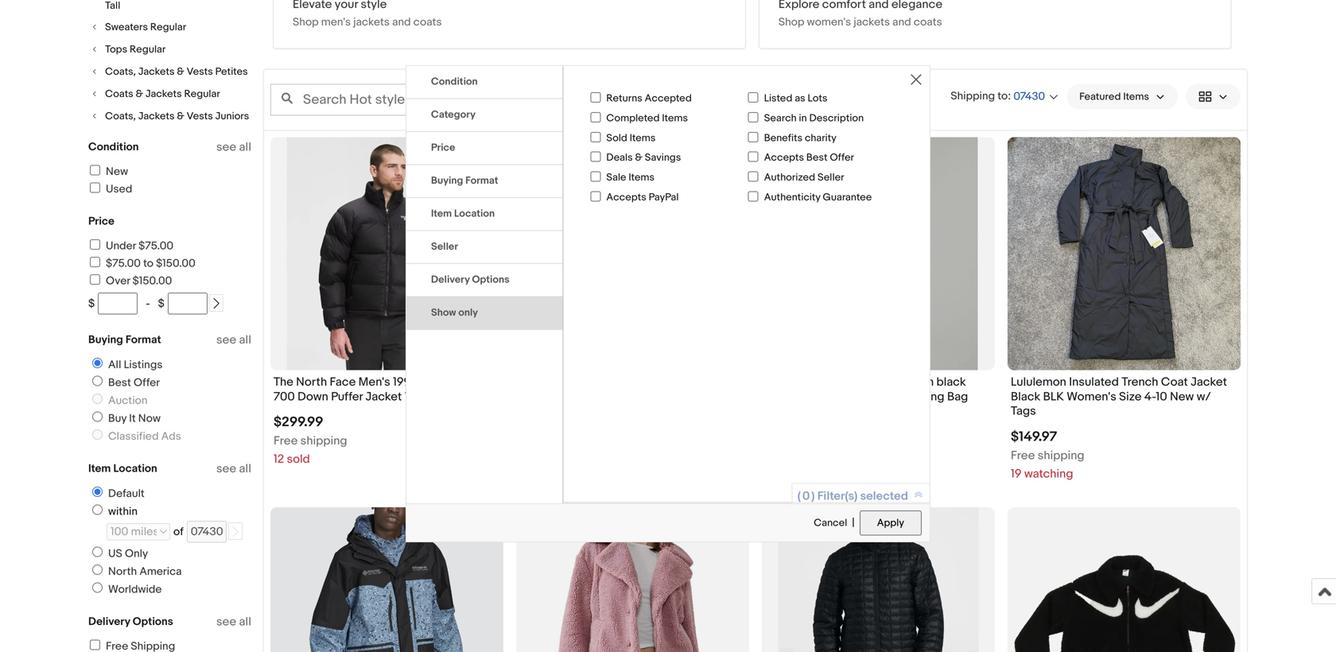Task type: describe. For each thing, give the bounding box(es) containing it.
under
[[106, 239, 136, 253]]

completed
[[606, 112, 660, 124]]

nwot nike sherpa fleece black white big swoosh womens full zip coat jacket xl image
[[1008, 550, 1241, 652]]

jacket inside lululemon insulated trench coat jacket black blk women's size 4-10 new w/ tags
[[1191, 375, 1227, 389]]

black inside lululemon insulated trench coat jacket black blk women's size 4-10 new w/ tags
[[1011, 390, 1040, 404]]

lululemon insulated trench coat jacket black blk women's size 4-10 new w/ tags link
[[1011, 375, 1237, 423]]

show
[[431, 307, 456, 319]]

$75.00 to $150.00 link
[[87, 257, 195, 270]]

tags
[[1011, 404, 1036, 418]]

price inside tab list
[[431, 142, 455, 154]]

free for $108.99
[[519, 434, 543, 448]]

coat
[[1161, 375, 1188, 389]]

buy it now
[[108, 412, 161, 425]]

accepted
[[645, 92, 692, 105]]

tab list containing condition
[[406, 66, 563, 330]]

default
[[108, 487, 145, 501]]

listed
[[764, 92, 792, 105]]

format inside tab list
[[465, 175, 498, 187]]

0 vertical spatial $75.00
[[138, 239, 173, 253]]

worldwide link
[[86, 583, 165, 596]]

Shop men's jackets and coats text field
[[274, 0, 745, 48]]

the north face men's 1996 retro nuptse 700 down puffer jacket white black nwt
[[274, 375, 497, 404]]

black
[[936, 375, 966, 389]]

1 horizontal spatial lululemon
[[834, 390, 890, 404]]

retro
[[420, 375, 449, 389]]

and for shop women's jackets and coats
[[892, 16, 911, 29]]

completed items
[[606, 112, 688, 124]]

submit price range image
[[211, 298, 222, 309]]

sale items
[[606, 171, 655, 184]]

white
[[405, 390, 436, 404]]

Over $150.00 checkbox
[[90, 274, 100, 285]]

$75.00 to $150.00 checkbox
[[90, 257, 100, 267]]

0 vertical spatial best
[[806, 152, 828, 164]]

default link
[[86, 487, 148, 501]]

Completed Items checkbox
[[590, 112, 601, 122]]

$299.99
[[274, 414, 323, 431]]

benefits charity
[[764, 132, 837, 144]]

shipping for $108.99
[[546, 434, 593, 448]]

america
[[139, 565, 182, 579]]

only
[[125, 547, 148, 561]]

listings
[[124, 358, 163, 372]]

shop women's jackets and coats
[[778, 16, 942, 29]]

new mens the north face black eco thermoball full zip jacket coat puffer matte image
[[762, 507, 995, 652]]

accepts for accepts paypal
[[606, 191, 646, 204]]

0 horizontal spatial price
[[88, 215, 114, 228]]

insulated
[[1069, 375, 1119, 389]]

Benefits charity checkbox
[[748, 132, 758, 142]]

jackets for men's
[[353, 16, 390, 29]]

Accepts Best Offer checkbox
[[748, 152, 758, 162]]

paypal
[[649, 191, 679, 204]]

the
[[274, 375, 293, 389]]

in inside lululemon down for it all vest in black nwt size 6/ lululemon shopping bag
[[924, 375, 934, 389]]

Best Offer radio
[[92, 376, 103, 386]]

1 vertical spatial buying format
[[88, 333, 161, 347]]

shop for shop men's jackets and coats
[[293, 16, 319, 29]]

shop men's jackets and coats
[[293, 16, 442, 29]]

$75.00 to $150.00
[[106, 257, 195, 270]]

item location inside tab list
[[431, 208, 495, 220]]

search
[[764, 112, 797, 124]]

Authenticity Guarantee checkbox
[[748, 191, 758, 202]]

1 horizontal spatial delivery options
[[431, 274, 509, 286]]

classified
[[108, 430, 159, 443]]

down inside the north face men's 1996 retro nuptse 700 down puffer jacket white black nwt
[[298, 390, 328, 404]]

Authorized Seller checkbox
[[748, 171, 758, 182]]

us only link
[[86, 547, 151, 561]]

1996
[[393, 375, 417, 389]]

size inside lululemon down for it all vest in black nwt size 6/ lululemon shopping bag
[[794, 390, 816, 404]]

see for buying format
[[216, 333, 236, 347]]

12
[[274, 452, 284, 467]]

free for $299.99
[[274, 434, 298, 448]]

$149.97 free shipping 19 watching
[[1011, 428, 1084, 481]]

Accepts PayPal checkbox
[[590, 191, 601, 202]]

go image
[[230, 526, 241, 537]]

w/
[[1197, 390, 1211, 404]]

lululemon down for it all vest in black nwt size 6/ lululemon shopping bag image
[[779, 137, 978, 370]]

best offer link
[[86, 376, 163, 390]]

All Listings radio
[[92, 358, 103, 368]]

now
[[138, 412, 161, 425]]

condition inside tab list
[[431, 76, 478, 88]]

only
[[458, 307, 478, 319]]

carhartt
[[519, 375, 565, 389]]

see all for condition
[[216, 140, 251, 154]]

see all button for condition
[[216, 140, 251, 154]]

items for sale items
[[629, 171, 655, 184]]

lululemon insulated trench coat jacket black blk women's size 4-10 new w/ tags image
[[1008, 137, 1241, 370]]

1 vertical spatial offer
[[134, 376, 160, 390]]

blk
[[1043, 390, 1064, 404]]

free people womens joplin faux fur warm teddy coat outerwear bhfo 3310 image
[[516, 507, 749, 652]]

all listings
[[108, 358, 163, 372]]

category
[[431, 109, 476, 121]]

$ for minimum value text box
[[88, 297, 95, 311]]

buying inside tab list
[[431, 175, 463, 187]]

10
[[1156, 390, 1167, 404]]

buy
[[108, 412, 127, 425]]

Listed as Lots checkbox
[[748, 92, 758, 103]]

women's
[[807, 16, 851, 29]]

auction
[[108, 394, 148, 408]]

down inside lululemon down for it all vest in black nwt size 6/ lululemon shopping bag
[[823, 375, 854, 389]]

bag
[[947, 390, 968, 404]]

item inside tab list
[[431, 208, 452, 220]]

north america
[[108, 565, 182, 579]]

all inside lululemon down for it all vest in black nwt size 6/ lululemon shopping bag
[[884, 375, 896, 389]]

authorized
[[764, 171, 815, 184]]

145
[[519, 452, 538, 467]]

ads
[[161, 430, 181, 443]]

nwt inside the north face men's 1996 retro nuptse 700 down puffer jacket white black nwt
[[471, 390, 497, 404]]

shop women's jackets and coats link
[[759, 0, 1231, 48]]

$149.97
[[1011, 428, 1057, 445]]

lululemon for lululemon insulated trench coat jacket black blk women's size 4-10 new w/ tags
[[1011, 375, 1066, 389]]

the north face men's 1996 retro nuptse 700 down puffer jacket white black nwt image
[[287, 137, 487, 370]]

as
[[795, 92, 805, 105]]

used
[[106, 183, 132, 196]]

0 horizontal spatial in
[[799, 112, 807, 124]]

women's
[[1067, 390, 1116, 404]]

Returns Accepted checkbox
[[590, 92, 601, 103]]

worldwide
[[108, 583, 162, 596]]

carhartt men's duck detroit winter jacket nwt 2020 image
[[548, 137, 717, 370]]

coats for shop women's jackets and coats
[[914, 16, 942, 29]]

sold
[[606, 132, 627, 144]]

see for condition
[[216, 140, 236, 154]]

$108.99
[[519, 414, 568, 431]]

all listings link
[[86, 358, 166, 372]]

Maximum Value text field
[[168, 293, 207, 315]]

of
[[173, 525, 184, 539]]

Used checkbox
[[90, 183, 100, 193]]

see all for buying format
[[216, 333, 251, 347]]

items for sold items
[[630, 132, 656, 144]]

Default radio
[[92, 487, 103, 497]]

men's
[[321, 16, 351, 29]]

1 vertical spatial location
[[113, 462, 157, 476]]

men's inside the carhartt men's duck detroit winter jacket nwt 2020
[[568, 375, 599, 389]]

nuptse
[[452, 375, 492, 389]]

guarantee
[[823, 191, 872, 204]]

accepts best offer
[[764, 152, 854, 164]]

6/
[[819, 390, 831, 404]]



Task type: locate. For each thing, give the bounding box(es) containing it.
-
[[146, 297, 150, 311]]

3 see all button from the top
[[216, 462, 251, 476]]

sold
[[287, 452, 310, 467], [540, 452, 564, 467]]

1 vertical spatial seller
[[431, 241, 458, 253]]

new link
[[87, 165, 128, 179]]

lululemon down the for
[[834, 390, 890, 404]]

0 horizontal spatial north
[[108, 565, 137, 579]]

size
[[794, 390, 816, 404], [1119, 390, 1142, 404]]

benefits
[[764, 132, 802, 144]]

format down category
[[465, 175, 498, 187]]

for
[[857, 375, 871, 389]]

jacket
[[1191, 375, 1227, 389], [365, 390, 402, 404], [519, 390, 556, 404]]

1 horizontal spatial men's
[[568, 375, 599, 389]]

0 vertical spatial condition
[[431, 76, 478, 88]]

jacket down 1996 at the left bottom
[[365, 390, 402, 404]]

authorized seller
[[764, 171, 844, 184]]

Classified Ads radio
[[92, 429, 103, 440]]

condition up category
[[431, 76, 478, 88]]

1 men's from the left
[[358, 375, 390, 389]]

2 shop from the left
[[778, 16, 804, 29]]

1 horizontal spatial jacket
[[519, 390, 556, 404]]

lululemon up blk
[[1011, 375, 1066, 389]]

location inside tab list
[[454, 208, 495, 220]]

see all for delivery options
[[216, 615, 251, 629]]

2 horizontal spatial lululemon
[[1011, 375, 1066, 389]]

condition up new link
[[88, 140, 139, 154]]

charity
[[805, 132, 837, 144]]

shipping inside the $108.99 free shipping 145 sold
[[546, 434, 593, 448]]

down right 700 on the left bottom
[[298, 390, 328, 404]]

delivery options down worldwide
[[88, 615, 173, 629]]

in up benefits charity
[[799, 112, 807, 124]]

lululemon for lululemon down for it all vest in black nwt size 6/ lululemon shopping bag
[[765, 375, 821, 389]]

1 horizontal spatial delivery
[[431, 274, 470, 286]]

1 nwt from the left
[[471, 390, 497, 404]]

lululemon down for it all vest in black nwt size 6/ lululemon shopping bag
[[765, 375, 968, 404]]

0 horizontal spatial men's
[[358, 375, 390, 389]]

New checkbox
[[90, 165, 100, 175]]

all for new
[[239, 140, 251, 154]]

2 sold from the left
[[540, 452, 564, 467]]

search in description
[[764, 112, 864, 124]]

items down the '684 results'
[[662, 112, 688, 124]]

authenticity guarantee
[[764, 191, 872, 204]]

men's up 2020
[[568, 375, 599, 389]]

2 nwt from the left
[[558, 390, 584, 404]]

options down worldwide
[[133, 615, 173, 629]]

0 vertical spatial seller
[[818, 171, 844, 184]]

winter
[[674, 375, 709, 389]]

2 and from the left
[[892, 16, 911, 29]]

sold items
[[606, 132, 656, 144]]

3 see from the top
[[216, 462, 236, 476]]

Auction radio
[[92, 394, 103, 404]]

options up only
[[472, 274, 509, 286]]

trench
[[1122, 375, 1158, 389]]

used link
[[87, 183, 132, 196]]

best down charity on the right of the page
[[806, 152, 828, 164]]

free for $149.97
[[1011, 448, 1035, 463]]

shop left women's
[[778, 16, 804, 29]]

1 vertical spatial in
[[924, 375, 934, 389]]

1 horizontal spatial item location
[[431, 208, 495, 220]]

1 vertical spatial accepts
[[606, 191, 646, 204]]

1 horizontal spatial black
[[1011, 390, 1040, 404]]

0 horizontal spatial condition
[[88, 140, 139, 154]]

1 horizontal spatial free
[[519, 434, 543, 448]]

0 horizontal spatial jacket
[[365, 390, 402, 404]]

lululemon down for it all vest in black nwt size 6/ lululemon shopping bag link
[[765, 375, 992, 408]]

1 vertical spatial delivery
[[88, 615, 130, 629]]

shop left men's
[[293, 16, 319, 29]]

4 see all from the top
[[216, 615, 251, 629]]

Deals & Savings checkbox
[[590, 152, 601, 162]]

accepts paypal
[[606, 191, 679, 204]]

1 size from the left
[[794, 390, 816, 404]]

down up 6/
[[823, 375, 854, 389]]

0 horizontal spatial offer
[[134, 376, 160, 390]]

free inside $149.97 free shipping 19 watching
[[1011, 448, 1035, 463]]

1 see all from the top
[[216, 140, 251, 154]]

buying format inside tab list
[[431, 175, 498, 187]]

see all
[[216, 140, 251, 154], [216, 333, 251, 347], [216, 462, 251, 476], [216, 615, 251, 629]]

2 horizontal spatial shipping
[[1038, 448, 1084, 463]]

0 vertical spatial buying format
[[431, 175, 498, 187]]

$ for maximum value text box
[[158, 297, 164, 311]]

new inside lululemon insulated trench coat jacket black blk women's size 4-10 new w/ tags
[[1170, 390, 1194, 404]]

$ right -
[[158, 297, 164, 311]]

accepts for accepts best offer
[[764, 152, 804, 164]]

north up worldwide "link"
[[108, 565, 137, 579]]

1 $ from the left
[[88, 297, 95, 311]]

0 horizontal spatial shipping
[[300, 434, 347, 448]]

0 vertical spatial new
[[106, 165, 128, 179]]

buying down category
[[431, 175, 463, 187]]

free inside $299.99 free shipping 12 sold
[[274, 434, 298, 448]]

$75.00 up $75.00 to $150.00
[[138, 239, 173, 253]]

classified ads
[[108, 430, 181, 443]]

2 black from the left
[[1011, 390, 1040, 404]]

1 horizontal spatial seller
[[818, 171, 844, 184]]

$108.99 free shipping 145 sold
[[519, 414, 593, 467]]

0 horizontal spatial coats
[[413, 16, 442, 29]]

size inside lululemon insulated trench coat jacket black blk women's size 4-10 new w/ tags
[[1119, 390, 1142, 404]]

&
[[635, 152, 642, 164]]

condition
[[431, 76, 478, 88], [88, 140, 139, 154]]

0 horizontal spatial item
[[88, 462, 111, 476]]

Under $75.00 checkbox
[[90, 239, 100, 250]]

1 horizontal spatial options
[[472, 274, 509, 286]]

over $150.00
[[106, 274, 172, 288]]

see all button for item location
[[216, 462, 251, 476]]

buying format up "all listings" link
[[88, 333, 161, 347]]

1 see from the top
[[216, 140, 236, 154]]

north inside "north america" link
[[108, 565, 137, 579]]

sold right the 12
[[287, 452, 310, 467]]

north
[[296, 375, 327, 389], [108, 565, 137, 579]]

0 vertical spatial item
[[431, 208, 452, 220]]

0 horizontal spatial options
[[133, 615, 173, 629]]

Apply submit
[[859, 511, 922, 536]]

seller up the authenticity guarantee
[[818, 171, 844, 184]]

over $150.00 link
[[87, 274, 172, 288]]

1 horizontal spatial shipping
[[546, 434, 593, 448]]

nwt left 2020
[[558, 390, 584, 404]]

men's left 1996 at the left bottom
[[358, 375, 390, 389]]

sold right 145
[[540, 452, 564, 467]]

size left 6/
[[794, 390, 816, 404]]

shop for shop women's jackets and coats
[[778, 16, 804, 29]]

0 vertical spatial $150.00
[[156, 257, 195, 270]]

1 vertical spatial $75.00
[[106, 257, 141, 270]]

$150.00 right to
[[156, 257, 195, 270]]

0 horizontal spatial black
[[439, 390, 468, 404]]

$ down over $150.00 checkbox at the top left of page
[[88, 297, 95, 311]]

0 horizontal spatial $
[[88, 297, 95, 311]]

buying
[[431, 175, 463, 187], [88, 333, 123, 347]]

jackets right men's
[[353, 16, 390, 29]]

returns
[[606, 92, 642, 105]]

shipping for $149.97
[[1038, 448, 1084, 463]]

in up shopping
[[924, 375, 934, 389]]

2 size from the left
[[1119, 390, 1142, 404]]

offer down listings
[[134, 376, 160, 390]]

buying format
[[431, 175, 498, 187], [88, 333, 161, 347]]

0 horizontal spatial lululemon
[[765, 375, 821, 389]]

price down category
[[431, 142, 455, 154]]

1 horizontal spatial $
[[158, 297, 164, 311]]

jackets right women's
[[854, 16, 890, 29]]

nwt inside the carhartt men's duck detroit winter jacket nwt 2020
[[558, 390, 584, 404]]

buying up all listings radio
[[88, 333, 123, 347]]

0 horizontal spatial nwt
[[471, 390, 497, 404]]

1 vertical spatial condition
[[88, 140, 139, 154]]

size down trench
[[1119, 390, 1142, 404]]

detroit
[[633, 375, 671, 389]]

1 horizontal spatial new
[[1170, 390, 1194, 404]]

2 see all button from the top
[[216, 333, 251, 347]]

and for shop men's jackets and coats
[[392, 16, 411, 29]]

offer down charity on the right of the page
[[830, 152, 854, 164]]

0 horizontal spatial jackets
[[353, 16, 390, 29]]

see all button for buying format
[[216, 333, 251, 347]]

Minimum Value text field
[[98, 293, 138, 315]]

within radio
[[92, 505, 103, 515]]

1 horizontal spatial price
[[431, 142, 455, 154]]

1 coats from the left
[[413, 16, 442, 29]]

options inside tab list
[[472, 274, 509, 286]]

and
[[392, 16, 411, 29], [892, 16, 911, 29]]

0 horizontal spatial new
[[106, 165, 128, 179]]

1 horizontal spatial buying
[[431, 175, 463, 187]]

location
[[454, 208, 495, 220], [113, 462, 157, 476]]

0 vertical spatial in
[[799, 112, 807, 124]]

shopping
[[892, 390, 944, 404]]

vest
[[899, 375, 922, 389]]

new up used
[[106, 165, 128, 179]]

free up the 12
[[274, 434, 298, 448]]

0 horizontal spatial delivery
[[88, 615, 130, 629]]

shop men's jackets and coats link
[[274, 0, 745, 48]]

shipping down $299.99
[[300, 434, 347, 448]]

2 see all from the top
[[216, 333, 251, 347]]

shipping inside $299.99 free shipping 12 sold
[[300, 434, 347, 448]]

1 vertical spatial format
[[126, 333, 161, 347]]

lululemon
[[765, 375, 821, 389], [1011, 375, 1066, 389], [834, 390, 890, 404]]

0 horizontal spatial item location
[[88, 462, 157, 476]]

1 vertical spatial delivery options
[[88, 615, 173, 629]]

2 horizontal spatial jacket
[[1191, 375, 1227, 389]]

sold for $108.99
[[540, 452, 564, 467]]

$150.00 down $75.00 to $150.00
[[133, 274, 172, 288]]

jacket inside the north face men's 1996 retro nuptse 700 down puffer jacket white black nwt
[[365, 390, 402, 404]]

sale
[[606, 171, 626, 184]]

lululemon inside lululemon insulated trench coat jacket black blk women's size 4-10 new w/ tags
[[1011, 375, 1066, 389]]

price up under $75.00 checkbox
[[88, 215, 114, 228]]

close image
[[911, 74, 922, 85]]

see all button for delivery options
[[216, 615, 251, 629]]

0 vertical spatial buying
[[431, 175, 463, 187]]

best offer
[[108, 376, 160, 390]]

new
[[106, 165, 128, 179], [1170, 390, 1194, 404]]

shipping inside $149.97 free shipping 19 watching
[[1038, 448, 1084, 463]]

0 horizontal spatial buying format
[[88, 333, 161, 347]]

0 horizontal spatial shop
[[293, 16, 319, 29]]

2 horizontal spatial nwt
[[765, 390, 791, 404]]

sold inside $299.99 free shipping 12 sold
[[287, 452, 310, 467]]

it
[[129, 412, 136, 425]]

$75.00 down under
[[106, 257, 141, 270]]

delivery up free shipping option
[[88, 615, 130, 629]]

see
[[216, 140, 236, 154], [216, 333, 236, 347], [216, 462, 236, 476], [216, 615, 236, 629]]

1 horizontal spatial condition
[[431, 76, 478, 88]]

north america link
[[86, 565, 185, 579]]

delivery options up only
[[431, 274, 509, 286]]

1 vertical spatial items
[[630, 132, 656, 144]]

carhartt men's duck detroit winter jacket nwt 2020 link
[[519, 375, 746, 408]]

free up 19
[[1011, 448, 1035, 463]]

0 horizontal spatial seller
[[431, 241, 458, 253]]

1 horizontal spatial jackets
[[854, 16, 890, 29]]

1 vertical spatial options
[[133, 615, 173, 629]]

2020
[[587, 390, 615, 404]]

1 jackets from the left
[[353, 16, 390, 29]]

black inside the north face men's 1996 retro nuptse 700 down puffer jacket white black nwt
[[439, 390, 468, 404]]

1 black from the left
[[439, 390, 468, 404]]

$
[[88, 297, 95, 311], [158, 297, 164, 311]]

0 horizontal spatial and
[[392, 16, 411, 29]]

items up deals & savings
[[630, 132, 656, 144]]

3 nwt from the left
[[765, 390, 791, 404]]

and right men's
[[392, 16, 411, 29]]

0 vertical spatial item location
[[431, 208, 495, 220]]

2 $ from the left
[[158, 297, 164, 311]]

nwt down nuptse
[[471, 390, 497, 404]]

1 horizontal spatial best
[[806, 152, 828, 164]]

men's inside the north face men's 1996 retro nuptse 700 down puffer jacket white black nwt
[[358, 375, 390, 389]]

2 coats from the left
[[914, 16, 942, 29]]

nwt inside lululemon down for it all vest in black nwt size 6/ lululemon shopping bag
[[765, 390, 791, 404]]

3 see all from the top
[[216, 462, 251, 476]]

north right the
[[296, 375, 327, 389]]

free inside the $108.99 free shipping 145 sold
[[519, 434, 543, 448]]

accepts down sale items
[[606, 191, 646, 204]]

accepts down benefits
[[764, 152, 804, 164]]

free up 145
[[519, 434, 543, 448]]

tab list
[[406, 66, 563, 330]]

lots
[[808, 92, 827, 105]]

0 horizontal spatial location
[[113, 462, 157, 476]]

Shop women's jackets and coats text field
[[759, 0, 1231, 48]]

jackets for women's
[[854, 16, 890, 29]]

north inside the north face men's 1996 retro nuptse 700 down puffer jacket white black nwt
[[296, 375, 327, 389]]

format up listings
[[126, 333, 161, 347]]

deals & savings
[[606, 152, 681, 164]]

1 horizontal spatial in
[[924, 375, 934, 389]]

1 vertical spatial north
[[108, 565, 137, 579]]

0 horizontal spatial down
[[298, 390, 328, 404]]

2 jackets from the left
[[854, 16, 890, 29]]

700
[[274, 390, 295, 404]]

shipping for $299.99
[[300, 434, 347, 448]]

shipping down $108.99
[[546, 434, 593, 448]]

1 horizontal spatial accepts
[[764, 152, 804, 164]]

under $75.00 link
[[87, 239, 173, 253]]

2 horizontal spatial free
[[1011, 448, 1035, 463]]

cancel
[[814, 517, 847, 529]]

0 horizontal spatial best
[[108, 376, 131, 390]]

1 see all button from the top
[[216, 140, 251, 154]]

us
[[108, 547, 122, 561]]

Worldwide radio
[[92, 583, 103, 593]]

1 vertical spatial best
[[108, 376, 131, 390]]

Sale Items checkbox
[[590, 171, 601, 182]]

jacket up w/
[[1191, 375, 1227, 389]]

0 vertical spatial price
[[431, 142, 455, 154]]

watching
[[1024, 467, 1073, 481]]

07430 text field
[[187, 521, 226, 543]]

North America radio
[[92, 565, 103, 575]]

see all for item location
[[216, 462, 251, 476]]

1 vertical spatial item location
[[88, 462, 157, 476]]

adidas adventure winter allover print gore-tex jacket image
[[270, 507, 503, 652]]

jacket down the "carhartt" in the bottom of the page
[[519, 390, 556, 404]]

US Only radio
[[92, 547, 103, 557]]

4 see from the top
[[216, 615, 236, 629]]

nwt left 6/
[[765, 390, 791, 404]]

deals
[[606, 152, 633, 164]]

1 horizontal spatial coats
[[914, 16, 942, 29]]

0 vertical spatial items
[[662, 112, 688, 124]]

0 vertical spatial accepts
[[764, 152, 804, 164]]

0 horizontal spatial accepts
[[606, 191, 646, 204]]

2 men's from the left
[[568, 375, 599, 389]]

carhartt men's duck detroit winter jacket nwt 2020
[[519, 375, 709, 404]]

0 vertical spatial format
[[465, 175, 498, 187]]

Search in Description checkbox
[[748, 112, 758, 122]]

items up accepts paypal
[[629, 171, 655, 184]]

Free Shipping checkbox
[[90, 640, 100, 650]]

delivery inside tab list
[[431, 274, 470, 286]]

all for all listings
[[239, 333, 251, 347]]

duck
[[602, 375, 630, 389]]

1 and from the left
[[392, 16, 411, 29]]

returns accepted
[[606, 92, 692, 105]]

items for completed items
[[662, 112, 688, 124]]

Buy It Now radio
[[92, 412, 103, 422]]

1 shop from the left
[[293, 16, 319, 29]]

1 sold from the left
[[287, 452, 310, 467]]

0 horizontal spatial sold
[[287, 452, 310, 467]]

sold inside the $108.99 free shipping 145 sold
[[540, 452, 564, 467]]

0 vertical spatial north
[[296, 375, 327, 389]]

it
[[874, 375, 881, 389]]

buy it now link
[[86, 412, 164, 425]]

delivery up show only
[[431, 274, 470, 286]]

auction link
[[86, 394, 151, 408]]

$75.00
[[138, 239, 173, 253], [106, 257, 141, 270]]

0 horizontal spatial format
[[126, 333, 161, 347]]

1 horizontal spatial nwt
[[558, 390, 584, 404]]

black up tags in the right of the page
[[1011, 390, 1040, 404]]

0 horizontal spatial size
[[794, 390, 816, 404]]

best up the auction link
[[108, 376, 131, 390]]

0 horizontal spatial buying
[[88, 333, 123, 347]]

0 vertical spatial delivery
[[431, 274, 470, 286]]

description
[[809, 112, 864, 124]]

sold for $299.99
[[287, 452, 310, 467]]

face
[[330, 375, 356, 389]]

1 horizontal spatial size
[[1119, 390, 1142, 404]]

0 horizontal spatial free
[[274, 434, 298, 448]]

buying format down category
[[431, 175, 498, 187]]

seller up show
[[431, 241, 458, 253]]

1 vertical spatial price
[[88, 215, 114, 228]]

to
[[143, 257, 153, 270]]

lululemon up 6/
[[765, 375, 821, 389]]

1 horizontal spatial buying format
[[431, 175, 498, 187]]

items
[[662, 112, 688, 124], [630, 132, 656, 144], [629, 171, 655, 184]]

see for delivery options
[[216, 615, 236, 629]]

see for item location
[[216, 462, 236, 476]]

Sold Items checkbox
[[590, 132, 601, 142]]

$299.99 free shipping 12 sold
[[274, 414, 347, 467]]

shipping up watching
[[1038, 448, 1084, 463]]

price
[[431, 142, 455, 154], [88, 215, 114, 228]]

free
[[274, 434, 298, 448], [519, 434, 543, 448], [1011, 448, 1035, 463]]

2 see from the top
[[216, 333, 236, 347]]

all for default
[[239, 462, 251, 476]]

1 vertical spatial $150.00
[[133, 274, 172, 288]]

over
[[106, 274, 130, 288]]

1 vertical spatial item
[[88, 462, 111, 476]]

1 horizontal spatial offer
[[830, 152, 854, 164]]

show only
[[431, 307, 478, 319]]

0 horizontal spatial delivery options
[[88, 615, 173, 629]]

all
[[108, 358, 121, 372]]

4-
[[1144, 390, 1156, 404]]

4 see all button from the top
[[216, 615, 251, 629]]

0 vertical spatial offer
[[830, 152, 854, 164]]

and up close icon
[[892, 16, 911, 29]]

jacket inside the carhartt men's duck detroit winter jacket nwt 2020
[[519, 390, 556, 404]]

new down coat
[[1170, 390, 1194, 404]]

1 horizontal spatial sold
[[540, 452, 564, 467]]

coats for shop men's jackets and coats
[[413, 16, 442, 29]]

684
[[644, 93, 664, 107]]

black down nuptse
[[439, 390, 468, 404]]

shop
[[293, 16, 319, 29], [778, 16, 804, 29]]



Task type: vqa. For each thing, say whether or not it's contained in the screenshot.
top Past month
no



